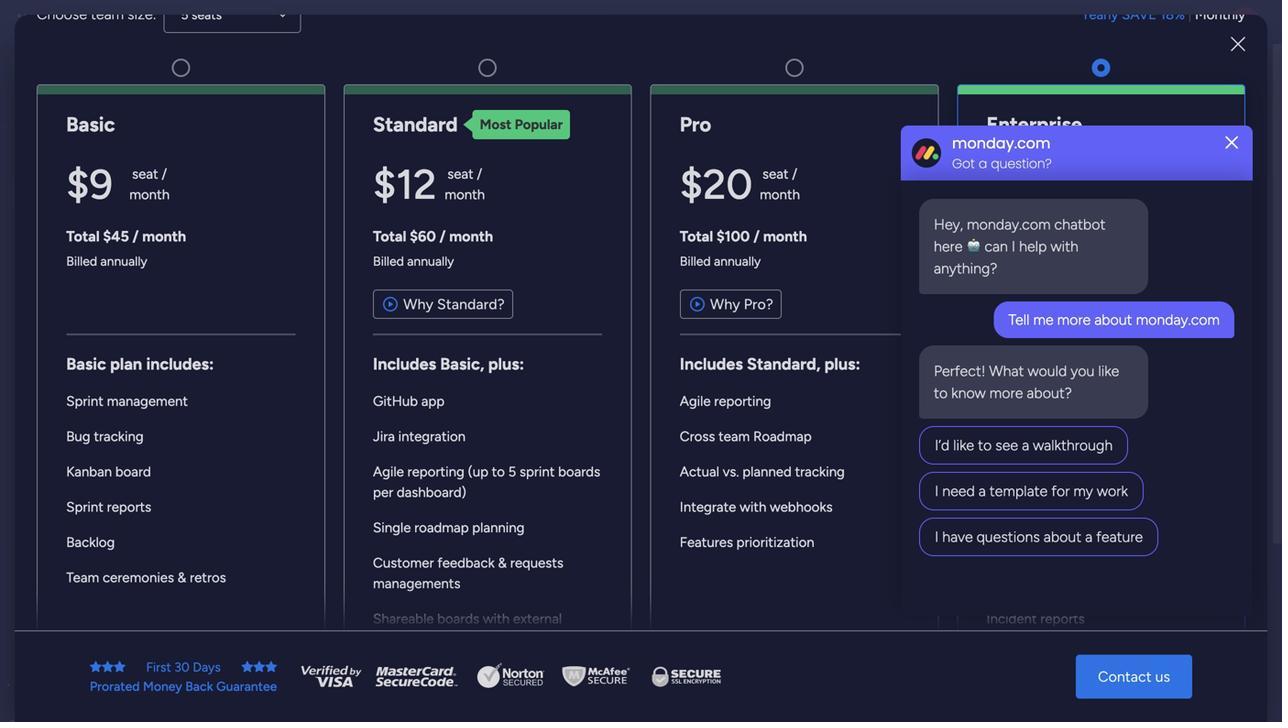 Task type: describe. For each thing, give the bounding box(es) containing it.
tell me more about monday.com
[[1009, 311, 1221, 329]]

check circle image
[[1008, 242, 1020, 256]]

add to favorites image for monday dev > my team
[[886, 335, 904, 354]]

standard?
[[437, 296, 505, 313]]

ready-
[[991, 561, 1034, 579]]

month for $20 seat / month
[[760, 187, 801, 203]]

my down the 'search in workspace' field
[[33, 228, 51, 243]]

integrate
[[680, 499, 737, 516]]

agile for agile reporting (up to 5 sprint boards per dashboard)
[[373, 464, 404, 481]]

hey, monday.com chatbot here 🤖 can i help with anything?
[[934, 216, 1106, 277]]

0 vertical spatial tasks
[[63, 259, 94, 275]]

actual
[[680, 464, 720, 481]]

why for $20
[[710, 296, 741, 313]]

team up shareable boards with external stakeholders
[[435, 591, 466, 606]]

yearly
[[1082, 6, 1119, 23]]

monday.com inside monday.com got a question?
[[953, 133, 1051, 154]]

getting started
[[63, 415, 154, 431]]

your inside the your pro trial has ended, choose your plan
[[632, 141, 694, 179]]

pro inside option
[[680, 112, 712, 137]]

1 vertical spatial it
[[43, 446, 54, 462]]

circle o image for upload
[[1008, 196, 1020, 209]]

bug
[[66, 429, 90, 445]]

external
[[513, 611, 562, 628]]

boards inside shareable boards with external stakeholders
[[438, 611, 480, 628]]

sprint reports
[[66, 499, 151, 516]]

basic for basic plan includes:
[[66, 354, 106, 374]]

mastercard secure code image
[[371, 663, 462, 691]]

search everything image
[[1127, 13, 1145, 31]]

kanban
[[66, 464, 112, 481]]

monday down features
[[650, 591, 696, 606]]

annually for $12
[[407, 253, 454, 269]]

maximize
[[1147, 237, 1200, 253]]

visited
[[380, 150, 431, 170]]

my inside "workspace selection" 'element'
[[42, 146, 63, 163]]

sprint for sprint reports
[[66, 499, 104, 516]]

lottie animation element for my scrum team
[[0, 537, 234, 723]]

vs.
[[723, 464, 740, 481]]

5 inside agile reporting (up to 5 sprint boards per dashboard)
[[509, 464, 517, 481]]

more inside perfect! what would you like to know more about?
[[990, 385, 1024, 402]]

size:
[[128, 6, 156, 23]]

product
[[1107, 520, 1156, 536]]

basic plan includes:
[[66, 354, 214, 374]]

1 horizontal spatial us
[[1156, 669, 1171, 686]]

getting
[[63, 415, 107, 431]]

dashboard)
[[397, 485, 467, 501]]

search
[[1195, 70, 1241, 87]]

button padding image
[[1230, 35, 1248, 53]]

to inside agile reporting (up to 5 sprint boards per dashboard)
[[492, 464, 505, 481]]

workspaces
[[261, 89, 340, 106]]

🤖
[[967, 238, 982, 255]]

have
[[943, 529, 974, 546]]

> down standard?
[[469, 366, 477, 381]]

my scrum team
[[33, 228, 122, 243]]

/ for total $60 / month billed annually
[[440, 228, 446, 245]]

made
[[1034, 561, 1071, 579]]

back
[[185, 679, 213, 695]]

upload
[[1026, 194, 1070, 210]]

your inside quickly access your recent boards, inbox and workspaces
[[363, 69, 393, 86]]

1 vertical spatial like
[[954, 437, 975, 454]]

month for $12 seat / month
[[445, 187, 485, 203]]

quick
[[1153, 70, 1192, 87]]

questions
[[977, 529, 1041, 546]]

monday up agile reporting
[[650, 366, 696, 381]]

get
[[1034, 661, 1056, 678]]

2 star image from the left
[[241, 661, 253, 674]]

annually for $20
[[714, 253, 761, 269]]

i inside hey, monday.com chatbot here 🤖 can i help with anything?
[[1012, 238, 1016, 255]]

yearly save 18%
[[1082, 6, 1186, 23]]

0 vertical spatial 5
[[181, 7, 188, 22]]

seat inside seat / month
[[132, 166, 158, 183]]

what
[[990, 363, 1025, 380]]

us inside enterprise tier selected option
[[1068, 297, 1081, 312]]

public board image for sprints
[[306, 335, 326, 355]]

inbox image
[[1001, 13, 1020, 31]]

contact inside enterprise tier selected option
[[1017, 297, 1065, 312]]

manage
[[575, 259, 627, 276]]

seats
[[192, 7, 222, 22]]

1 horizontal spatial my
[[1074, 483, 1094, 500]]

templates inside boost your workflow in minutes with ready-made templates
[[1074, 561, 1140, 579]]

see plans
[[210, 14, 266, 30]]

i'd
[[935, 437, 950, 454]]

2 horizontal spatial and
[[1056, 393, 1078, 410]]

popular
[[515, 116, 563, 133]]

choose a plan button
[[580, 209, 703, 245]]

monday dev > my team > my scrum team down prioritization
[[650, 591, 889, 606]]

integration
[[399, 429, 466, 445]]

1 horizontal spatial monday dev
[[238, 76, 320, 94]]

why for $12
[[404, 296, 434, 313]]

monday.com inside hey, monday.com chatbot here 🤖 can i help with anything?
[[968, 216, 1051, 233]]

lottie animation element for quickly access your recent boards, inbox and workspaces
[[585, 44, 1101, 114]]

features prioritization
[[680, 535, 815, 551]]

see
[[996, 437, 1019, 454]]

total for $20
[[680, 228, 714, 245]]

includes:
[[146, 354, 214, 374]]

choose for choose a plan
[[595, 218, 646, 236]]

per
[[373, 485, 394, 501]]

team up the app
[[435, 366, 466, 381]]

add to favorites image for monday dev > my team > my scrum team
[[886, 560, 904, 578]]

shareable boards with external stakeholders
[[373, 611, 562, 648]]

started
[[111, 415, 154, 431]]

total $100 / month billed annually
[[680, 228, 808, 269]]

specs
[[1055, 520, 1091, 536]]

requests inside quick search results list box
[[670, 336, 732, 354]]

upload your photo
[[1026, 194, 1141, 210]]

enterprise
[[987, 112, 1083, 137]]

ssl encrypted image
[[640, 663, 732, 691]]

& for requests
[[498, 555, 507, 572]]

work inside my work button
[[61, 94, 89, 109]]

team inside monday dev > my team > my scrum team link
[[860, 591, 889, 606]]

> down prioritization
[[790, 591, 798, 606]]

trial
[[596, 102, 647, 141]]

dev down features
[[700, 591, 721, 606]]

& left get
[[1021, 661, 1030, 678]]

your for upload
[[1073, 194, 1101, 210]]

requests inside the feature requests & release management
[[1038, 464, 1091, 481]]

customer
[[373, 555, 434, 572]]

team up agile reporting
[[756, 366, 787, 381]]

explore templates
[[1059, 602, 1177, 619]]

it requests inside list box
[[43, 446, 110, 462]]

my up agile reporting
[[735, 366, 753, 381]]

feature
[[1097, 529, 1144, 546]]

4 star image from the left
[[265, 661, 277, 674]]

/ for total $100 / month billed annually
[[754, 228, 760, 245]]

my work button
[[11, 87, 197, 116]]

18%
[[1161, 6, 1186, 23]]

can
[[985, 238, 1009, 255]]

choose for choose team size:
[[37, 6, 87, 23]]

management inside basic tier selected option
[[107, 393, 188, 410]]

access
[[315, 69, 360, 86]]

invite members image
[[1042, 13, 1060, 31]]

monday dev > my team
[[650, 366, 787, 381]]

workflow
[[1066, 539, 1126, 557]]

plus: for $12
[[489, 354, 525, 374]]

reporting for agile reporting (up to 5 sprint boards per dashboard)
[[408, 464, 465, 481]]

sprint
[[520, 464, 555, 481]]

to inside wanting to maximize growth and scale fast.
[[1132, 237, 1144, 253]]

and inside quickly access your recent boards, inbox and workspaces
[[536, 69, 560, 86]]

minutes
[[1145, 539, 1198, 557]]

kanban board
[[66, 464, 151, 481]]

yearly save 18% option
[[1082, 4, 1186, 25]]

includes for $20
[[680, 354, 743, 374]]

plan inside "button"
[[660, 218, 688, 236]]

why standard?
[[404, 296, 505, 313]]

monthly option
[[1196, 4, 1246, 25]]

desktop
[[1071, 217, 1122, 234]]

plan inside the your pro trial has ended, choose your plan
[[701, 141, 764, 179]]

agile reporting
[[680, 393, 772, 410]]

total $45 / month billed annually
[[66, 228, 186, 269]]

recently
[[309, 150, 377, 170]]

1 vertical spatial contact us
[[1099, 669, 1171, 686]]

features
[[680, 535, 734, 551]]

team up scale
[[1064, 241, 1097, 257]]

quick search button
[[1123, 60, 1255, 97]]

reporting for agile reporting
[[715, 393, 772, 410]]

monday dev > my team > my scrum team for sprints
[[329, 366, 568, 381]]

0 horizontal spatial monday dev
[[82, 11, 175, 32]]

choose inside the your pro trial has ended, choose your plan
[[519, 141, 625, 179]]

my inside my work button
[[40, 94, 58, 109]]

2 horizontal spatial jira
[[1082, 393, 1104, 410]]

app
[[1137, 287, 1162, 304]]

billed inside total $45 / month billed annually
[[66, 253, 97, 269]]

monday left dev heading on the top
[[238, 76, 292, 94]]

seat for $20
[[763, 166, 789, 183]]

1 vertical spatial work
[[1098, 483, 1129, 500]]

monday down sprints
[[329, 366, 375, 381]]

inbox
[[496, 69, 532, 86]]

verified by visa image
[[299, 663, 363, 691]]

to left see at bottom
[[979, 437, 992, 454]]

tell
[[1009, 311, 1030, 329]]

wanting
[[1083, 237, 1128, 253]]

month for total $100 / month billed annually
[[764, 228, 808, 245]]

dev up recently
[[296, 76, 320, 94]]

public board image inside monday dev > my team > my scrum team link
[[627, 559, 647, 580]]

> up shareable boards with external stakeholders
[[469, 591, 477, 606]]

annually inside total $45 / month billed annually
[[100, 253, 147, 269]]

ceremonies
[[103, 570, 174, 586]]

> up agile reporting
[[724, 366, 732, 381]]

/ inside seat / month
[[162, 166, 167, 183]]

requests inside customer feedback & requests managements
[[511, 555, 564, 572]]

account
[[654, 259, 708, 276]]

github
[[373, 393, 418, 410]]

center
[[1139, 393, 1182, 410]]

team inside "workspace selection" 'element'
[[66, 146, 102, 163]]

account
[[1066, 170, 1119, 187]]

3 star image from the left
[[253, 661, 265, 674]]

stakeholders
[[373, 632, 451, 648]]

public board image for getting started
[[39, 414, 57, 431]]

team down prioritization
[[756, 591, 787, 606]]

management inside the feature requests & release management
[[987, 485, 1068, 501]]

fast.
[[1087, 257, 1112, 273]]

my down standard?
[[480, 366, 498, 381]]

wanting to maximize growth and scale fast.
[[987, 237, 1200, 273]]

dev up github
[[379, 366, 400, 381]]

mcafee secure image
[[560, 663, 633, 691]]

quickly access your recent boards, inbox and workspaces
[[261, 69, 560, 106]]

cross
[[680, 429, 716, 445]]

workspace image
[[17, 145, 36, 164]]



Task type: vqa. For each thing, say whether or not it's contained in the screenshot.
the check circle icon in the Invite Team Members Link
no



Task type: locate. For each thing, give the bounding box(es) containing it.
heading containing your pro trial has ended,
[[477, 102, 806, 179]]

0 horizontal spatial contact
[[1017, 297, 1065, 312]]

with inside pro tier selected option
[[740, 499, 767, 516]]

requests up monday dev > my team
[[670, 336, 732, 354]]

1 annually from the left
[[100, 253, 147, 269]]

1 horizontal spatial agile
[[680, 393, 711, 410]]

with inside shareable boards with external stakeholders
[[483, 611, 510, 628]]

managements
[[373, 576, 461, 592]]

requests down 'planning'
[[511, 555, 564, 572]]

basic for basic
[[66, 112, 115, 137]]

annually inside the total $60 / month billed annually
[[407, 253, 454, 269]]

includes pro, plus:
[[987, 354, 1124, 374]]

boost
[[991, 539, 1030, 557]]

public board image for it requests
[[627, 335, 647, 355]]

1 vertical spatial reports
[[1041, 611, 1086, 628]]

bug tracking
[[66, 429, 144, 445]]

and inside wanting to maximize growth and scale fast.
[[1031, 257, 1052, 273]]

more down our
[[1058, 311, 1091, 329]]

0 horizontal spatial management
[[107, 393, 188, 410]]

& for product
[[1095, 520, 1103, 536]]

why
[[404, 296, 434, 313], [710, 296, 741, 313]]

dapulse x slim image
[[1228, 133, 1250, 155]]

getting started element
[[980, 695, 1255, 723]]

1 vertical spatial requests
[[57, 446, 110, 462]]

bugs queue
[[63, 353, 133, 368]]

profile
[[1123, 140, 1171, 160]]

give feedback
[[1048, 60, 1105, 97]]

2 horizontal spatial total
[[680, 228, 714, 245]]

star image
[[90, 661, 102, 674], [102, 661, 114, 674]]

seat
[[132, 166, 158, 183], [448, 166, 474, 183], [763, 166, 789, 183]]

1 vertical spatial your
[[632, 141, 694, 179]]

your up businesses
[[1073, 194, 1101, 210]]

your inside upload your photo link
[[1073, 194, 1101, 210]]

1 vertical spatial about
[[1044, 529, 1082, 546]]

businesses
[[1061, 214, 1134, 231]]

1 billed from the left
[[66, 253, 97, 269]]

first 30 days
[[146, 660, 221, 675]]

0 vertical spatial contact us button
[[987, 290, 1089, 319]]

planned
[[743, 464, 792, 481]]

3 plus: from the left
[[1088, 354, 1124, 374]]

your up account
[[1085, 140, 1119, 160]]

with up features prioritization
[[740, 499, 767, 516]]

0 vertical spatial feedback
[[1048, 80, 1105, 97]]

team inside basic tier selected option
[[66, 570, 99, 586]]

your down inbox
[[477, 102, 538, 141]]

tracking up the webhooks
[[795, 464, 845, 481]]

monday dev down plans on the top of page
[[238, 76, 320, 94]]

1 horizontal spatial why
[[710, 296, 741, 313]]

1 basic from the top
[[66, 112, 115, 137]]

1 horizontal spatial requests
[[1038, 464, 1091, 481]]

templates down "workflow"
[[1074, 561, 1140, 579]]

1 why from the left
[[404, 296, 434, 313]]

circle o image
[[1008, 289, 1020, 303]]

0 vertical spatial contact us
[[1017, 297, 1081, 312]]

jira for jira integration
[[373, 429, 395, 445]]

dev heading
[[296, 74, 320, 96]]

plan inside basic tier selected option
[[110, 354, 142, 374]]

enterprise tier selected option
[[958, 84, 1246, 705]]

monday
[[82, 11, 144, 32], [238, 76, 292, 94], [329, 366, 375, 381], [650, 366, 696, 381], [329, 591, 375, 606], [650, 591, 696, 606]]

0 horizontal spatial billed
[[66, 253, 97, 269]]

norton secured image
[[470, 663, 552, 691]]

for
[[987, 214, 1009, 231]]

month right $20
[[760, 187, 801, 203]]

reports inside enterprise tier selected option
[[1041, 611, 1086, 628]]

single roadmap planning
[[373, 520, 525, 536]]

2 includes from the left
[[680, 354, 743, 374]]

1 horizontal spatial contact us
[[1099, 669, 1171, 686]]

your inside the your pro trial has ended, choose your plan
[[477, 102, 538, 141]]

billed for $12
[[373, 253, 404, 269]]

& left release at the bottom
[[1094, 464, 1103, 481]]

0 vertical spatial requests
[[1038, 464, 1091, 481]]

basic
[[66, 112, 115, 137], [66, 354, 106, 374]]

pro tier selected option
[[651, 84, 939, 705]]

2 total from the left
[[373, 228, 407, 245]]

quarterly
[[987, 429, 1045, 445]]

tier options list box
[[37, 51, 1246, 705]]

document specs & product requirement docs
[[987, 520, 1156, 557]]

agile inside pro tier selected option
[[680, 393, 711, 410]]

it
[[654, 336, 667, 354], [43, 446, 54, 462]]

month right $60 on the left of the page
[[450, 228, 493, 245]]

your for complete
[[1085, 140, 1119, 160]]

feedback inside customer feedback & requests managements
[[438, 555, 495, 572]]

month inside the total $60 / month billed annually
[[450, 228, 493, 245]]

1 horizontal spatial tracking
[[795, 464, 845, 481]]

2 horizontal spatial billed
[[680, 253, 711, 269]]

0 vertical spatial my
[[631, 259, 651, 276]]

total for $12
[[373, 228, 407, 245]]

pro?
[[744, 296, 774, 313]]

total inside the total $60 / month billed annually
[[373, 228, 407, 245]]

recently visited
[[309, 150, 431, 170]]

2 billed from the left
[[373, 253, 404, 269]]

/ right $9
[[162, 166, 167, 183]]

1 horizontal spatial contact
[[1099, 669, 1152, 686]]

> down features prioritization
[[724, 591, 732, 606]]

> up github app
[[403, 366, 411, 381]]

boost your workflow in minutes with ready-made templates
[[991, 539, 1230, 579]]

1 horizontal spatial requests
[[670, 336, 732, 354]]

0 vertical spatial lottie animation element
[[585, 44, 1101, 114]]

includes inside enterprise tier selected option
[[987, 354, 1050, 374]]

total left the $45
[[66, 228, 100, 245]]

1 vertical spatial us
[[1156, 669, 1171, 686]]

list box
[[0, 216, 234, 717]]

plus: right the "basic,"
[[489, 354, 525, 374]]

0 vertical spatial it
[[654, 336, 667, 354]]

/ inside total $100 / month billed annually
[[754, 228, 760, 245]]

sprint down kanban
[[66, 499, 104, 516]]

/ down most
[[477, 166, 483, 183]]

1 horizontal spatial reports
[[1041, 611, 1086, 628]]

with left external
[[483, 611, 510, 628]]

0 horizontal spatial 5
[[181, 7, 188, 22]]

why inside button
[[710, 296, 741, 313]]

why standard? button
[[373, 290, 513, 319]]

it requests down bug
[[43, 446, 110, 462]]

reports for incident reports
[[1041, 611, 1086, 628]]

team inside pro tier selected option
[[719, 429, 750, 445]]

3 seat from the left
[[763, 166, 789, 183]]

2 seat from the left
[[448, 166, 474, 183]]

public board image
[[39, 258, 57, 276], [19, 445, 37, 463], [306, 559, 326, 580], [627, 559, 647, 580]]

v2 user feedback image
[[1027, 68, 1040, 89]]

1 horizontal spatial feedback
[[1048, 80, 1105, 97]]

reports inside basic tier selected option
[[107, 499, 151, 516]]

contact us button inside enterprise tier selected option
[[987, 290, 1089, 319]]

includes inside standard tier selected option
[[373, 354, 437, 374]]

has
[[655, 102, 705, 141]]

my right manage
[[631, 259, 651, 276]]

0 vertical spatial choose
[[37, 6, 87, 23]]

lottie animation element
[[585, 44, 1101, 114], [0, 537, 234, 723]]

circle o image for enable
[[1008, 219, 1020, 233]]

monday.com got a question?
[[953, 133, 1052, 173]]

pro
[[545, 102, 589, 141], [680, 112, 712, 137]]

your up made
[[1033, 539, 1062, 557]]

annually down the $45
[[100, 253, 147, 269]]

2 vertical spatial monday.com
[[1137, 311, 1221, 329]]

agile for agile reporting
[[680, 393, 711, 410]]

0 horizontal spatial my
[[631, 259, 651, 276]]

monday up my work button
[[82, 11, 144, 32]]

jira down github
[[373, 429, 395, 445]]

monday dev left 5 seats
[[82, 11, 175, 32]]

/ inside $20 seat / month
[[792, 166, 798, 183]]

choose a plan
[[595, 218, 688, 236]]

guarantee
[[216, 679, 277, 695]]

boards inside agile reporting (up to 5 sprint boards per dashboard)
[[559, 464, 601, 481]]

public board image left sprints
[[306, 335, 326, 355]]

choose team size:
[[37, 6, 156, 23]]

pro left trial on the top of page
[[545, 102, 589, 141]]

reporting inside pro tier selected option
[[715, 393, 772, 410]]

add to favorites image inside monday dev > my team > my scrum team link
[[886, 560, 904, 578]]

month inside $12 seat / month
[[445, 187, 485, 203]]

1 vertical spatial contact us button
[[1077, 655, 1193, 699]]

1 vertical spatial add to favorites image
[[886, 560, 904, 578]]

feedback down single roadmap planning
[[438, 555, 495, 572]]

like right you
[[1099, 363, 1120, 380]]

learn
[[980, 661, 1017, 678]]

dev up agile reporting
[[700, 366, 721, 381]]

0 horizontal spatial total
[[66, 228, 100, 245]]

github app
[[373, 393, 445, 410]]

billing cycle selection group
[[1082, 4, 1246, 25]]

agile reporting (up to 5 sprint boards per dashboard)
[[373, 464, 601, 501]]

management up started
[[107, 393, 188, 410]]

seat inside $12 seat / month
[[448, 166, 474, 183]]

i right can
[[1012, 238, 1016, 255]]

with inside boost your workflow in minutes with ready-made templates
[[1202, 539, 1230, 557]]

0 horizontal spatial contact us
[[1017, 297, 1081, 312]]

v2 bolt switch image
[[1138, 68, 1149, 88]]

1 horizontal spatial work
[[1098, 483, 1129, 500]]

month inside total $45 / month billed annually
[[142, 228, 186, 245]]

1 vertical spatial roadmap
[[754, 429, 812, 445]]

feedback
[[1048, 80, 1105, 97], [438, 555, 495, 572]]

quick search results list box
[[283, 171, 936, 639]]

/ inside total $45 / month billed annually
[[133, 228, 139, 245]]

1 star image from the left
[[90, 661, 102, 674]]

1 horizontal spatial reporting
[[715, 393, 772, 410]]

5 seats
[[181, 7, 222, 22]]

2 vertical spatial plan
[[110, 354, 142, 374]]

billed for $20
[[680, 253, 711, 269]]

sprint up getting on the bottom left of the page
[[66, 393, 104, 410]]

incident
[[987, 611, 1038, 628]]

i left need
[[935, 483, 939, 500]]

& inside basic tier selected option
[[178, 570, 186, 586]]

pro left ended,
[[680, 112, 712, 137]]

1 total from the left
[[66, 228, 100, 245]]

seat right visited at the left top of the page
[[448, 166, 474, 183]]

tracking inside basic tier selected option
[[94, 429, 144, 445]]

my down features prioritization
[[735, 591, 753, 606]]

0 vertical spatial about
[[1095, 311, 1133, 329]]

invite
[[1026, 241, 1060, 257]]

pro,
[[1054, 354, 1084, 374]]

templates inside button
[[1111, 602, 1177, 619]]

lottie animation image
[[0, 537, 234, 723]]

1 horizontal spatial more
[[1058, 311, 1091, 329]]

heading
[[477, 102, 806, 179]]

organizations
[[987, 236, 1078, 253]]

includes up server
[[987, 354, 1050, 374]]

dev up shareable on the bottom left of page
[[379, 591, 400, 606]]

seat up the 'search in workspace' field
[[132, 166, 158, 183]]

2 vertical spatial your
[[1033, 539, 1062, 557]]

my up shareable boards with external stakeholders
[[480, 591, 498, 606]]

why pro?
[[710, 296, 774, 313]]

0 horizontal spatial about
[[1044, 529, 1082, 546]]

plus: inside pro tier selected option
[[825, 354, 861, 374]]

1 vertical spatial sprint
[[66, 499, 104, 516]]

about for monday.com
[[1095, 311, 1133, 329]]

standard tier selected option
[[344, 84, 632, 705]]

with
[[1051, 238, 1079, 255], [740, 499, 767, 516], [1202, 539, 1230, 557], [483, 611, 510, 628]]

monday.com down the app at the right top of page
[[1137, 311, 1221, 329]]

for
[[1052, 483, 1071, 500]]

like
[[1099, 363, 1120, 380], [954, 437, 975, 454]]

feedback for customer
[[438, 555, 495, 572]]

0 horizontal spatial pro
[[545, 102, 589, 141]]

1 vertical spatial agile
[[373, 464, 404, 481]]

& up "workflow"
[[1095, 520, 1103, 536]]

month for total $45 / month billed annually
[[142, 228, 186, 245]]

got
[[953, 155, 976, 173]]

0 vertical spatial agile
[[680, 393, 711, 410]]

annually inside total $100 / month billed annually
[[714, 253, 761, 269]]

choose down popular
[[519, 141, 625, 179]]

roadmap up bugs queue
[[63, 321, 118, 337]]

0 vertical spatial plan
[[701, 141, 764, 179]]

month inside total $100 / month billed annually
[[764, 228, 808, 245]]

0 vertical spatial us
[[1068, 297, 1081, 312]]

why pro? button
[[680, 290, 782, 319]]

my up "workspace selection" 'element'
[[40, 94, 58, 109]]

help
[[1020, 238, 1048, 255]]

docs
[[1066, 541, 1096, 557]]

(up
[[468, 464, 489, 481]]

2 horizontal spatial includes
[[987, 354, 1050, 374]]

feedback for give
[[1048, 80, 1105, 97]]

contact us inside enterprise tier selected option
[[1017, 297, 1081, 312]]

roadmap up planned
[[754, 429, 812, 445]]

plus: inside enterprise tier selected option
[[1088, 354, 1124, 374]]

notifications image
[[961, 13, 979, 31]]

month up total $45 / month billed annually
[[129, 187, 170, 203]]

jira inside standard tier selected option
[[373, 429, 395, 445]]

for teams, businesses organizations
[[987, 214, 1134, 253]]

server
[[1013, 393, 1052, 410]]

1 horizontal spatial lottie animation element
[[585, 44, 1101, 114]]

retrospectives
[[63, 384, 150, 399]]

0 vertical spatial more
[[1058, 311, 1091, 329]]

standard,
[[747, 354, 821, 374]]

circle o image
[[1008, 196, 1020, 209], [1008, 219, 1020, 233]]

0 vertical spatial management
[[107, 393, 188, 410]]

question?
[[992, 155, 1052, 173]]

i for have
[[935, 529, 939, 546]]

2 horizontal spatial plus:
[[1088, 354, 1124, 374]]

agile up cross
[[680, 393, 711, 410]]

work down release at the bottom
[[1098, 483, 1129, 500]]

us up getting started element
[[1156, 669, 1171, 686]]

1 sprint from the top
[[66, 393, 104, 410]]

1 vertical spatial monday dev
[[238, 76, 320, 94]]

help image
[[1167, 13, 1186, 31]]

single
[[373, 520, 411, 536]]

team down backlog
[[66, 570, 99, 586]]

1 seat from the left
[[132, 166, 158, 183]]

a inside monday.com got a question?
[[979, 155, 988, 173]]

annually down $60 on the left of the page
[[407, 253, 454, 269]]

billed inside the total $60 / month billed annually
[[373, 253, 404, 269]]

monday dev > my team > my scrum team for tasks
[[329, 591, 568, 606]]

0 vertical spatial reports
[[107, 499, 151, 516]]

to
[[1132, 237, 1144, 253], [934, 385, 948, 402], [979, 437, 992, 454], [492, 464, 505, 481]]

workspace selection element
[[17, 144, 105, 167]]

circle o image inside enable desktop notifications link
[[1008, 219, 1020, 233]]

public board image down manage my account
[[627, 335, 647, 355]]

my inside button
[[631, 259, 651, 276]]

month for total $60 / month billed annually
[[450, 228, 493, 245]]

like inside perfect! what would you like to know more about?
[[1099, 363, 1120, 380]]

0 horizontal spatial reports
[[107, 499, 151, 516]]

1 horizontal spatial plus:
[[825, 354, 861, 374]]

requests
[[1038, 464, 1091, 481], [511, 555, 564, 572]]

me
[[1034, 311, 1054, 329]]

1 circle o image from the top
[[1008, 196, 1020, 209]]

1 vertical spatial feedback
[[438, 555, 495, 572]]

1 horizontal spatial boards
[[559, 464, 601, 481]]

0 horizontal spatial boards
[[438, 611, 480, 628]]

tracking down sprint management
[[94, 429, 144, 445]]

0 horizontal spatial it requests
[[43, 446, 110, 462]]

2 horizontal spatial annually
[[714, 253, 761, 269]]

includes up agile reporting
[[680, 354, 743, 374]]

your inside boost your workflow in minutes with ready-made templates
[[1033, 539, 1062, 557]]

agile up per
[[373, 464, 404, 481]]

& for retros
[[178, 570, 186, 586]]

tasks inside quick search results list box
[[333, 561, 370, 578]]

public board image
[[306, 335, 326, 355], [627, 335, 647, 355], [39, 414, 57, 431]]

contact up getting started element
[[1099, 669, 1152, 686]]

2 plus: from the left
[[825, 354, 861, 374]]

plus: inside standard tier selected option
[[489, 354, 525, 374]]

$100
[[717, 228, 750, 245]]

my down prioritization
[[801, 591, 818, 606]]

2 star image from the left
[[102, 661, 114, 674]]

0 horizontal spatial seat
[[132, 166, 158, 183]]

0 vertical spatial contact
[[1017, 297, 1065, 312]]

roadmap inside list box
[[63, 321, 118, 337]]

basic tier selected option
[[37, 84, 325, 705]]

roadmap inside pro tier selected option
[[754, 429, 812, 445]]

& down 'planning'
[[498, 555, 507, 572]]

0 vertical spatial basic
[[66, 112, 115, 137]]

30
[[174, 660, 190, 675]]

1 star image from the left
[[114, 661, 126, 674]]

/ down ended,
[[792, 166, 798, 183]]

prorated money back guarantee
[[90, 679, 277, 695]]

complete
[[1008, 140, 1081, 160]]

prioritization
[[737, 535, 815, 551]]

0 horizontal spatial lottie animation element
[[0, 537, 234, 723]]

photo
[[1105, 194, 1141, 210]]

1 vertical spatial boards
[[438, 611, 480, 628]]

see plans button
[[186, 8, 274, 36]]

1 horizontal spatial billed
[[373, 253, 404, 269]]

1 horizontal spatial and
[[1031, 257, 1052, 273]]

boards down customer feedback & requests managements
[[438, 611, 480, 628]]

monthly
[[1196, 6, 1246, 23]]

seat / month
[[129, 166, 170, 203]]

seat inside $20 seat / month
[[763, 166, 789, 183]]

1 horizontal spatial jira
[[987, 393, 1009, 410]]

jira server and jira data center
[[987, 393, 1182, 410]]

monday up shareable on the bottom left of page
[[329, 591, 375, 606]]

reporting inside agile reporting (up to 5 sprint boards per dashboard)
[[408, 464, 465, 481]]

tasks left customer
[[333, 561, 370, 578]]

reports for sprint reports
[[107, 499, 151, 516]]

choose inside "button"
[[595, 218, 646, 236]]

& inside document specs & product requirement docs
[[1095, 520, 1103, 536]]

2 circle o image from the top
[[1008, 219, 1020, 233]]

1 vertical spatial choose
[[519, 141, 625, 179]]

& inside customer feedback & requests managements
[[498, 555, 507, 572]]

like right i'd
[[954, 437, 975, 454]]

with up scale
[[1051, 238, 1079, 255]]

0 horizontal spatial and
[[536, 69, 560, 86]]

/ inside the total $60 / month billed annually
[[440, 228, 446, 245]]

jira for jira server and jira data center
[[987, 393, 1009, 410]]

1 vertical spatial circle o image
[[1008, 219, 1020, 233]]

0 vertical spatial reporting
[[715, 393, 772, 410]]

2 why from the left
[[710, 296, 741, 313]]

1 horizontal spatial annually
[[407, 253, 454, 269]]

plus: right pro,
[[1088, 354, 1124, 374]]

most popular section head
[[464, 110, 571, 139]]

/ for total $45 / month billed annually
[[133, 228, 139, 245]]

month right $100
[[764, 228, 808, 245]]

to right (up
[[492, 464, 505, 481]]

star image
[[114, 661, 126, 674], [241, 661, 253, 674], [253, 661, 265, 674], [265, 661, 277, 674]]

0 horizontal spatial agile
[[373, 464, 404, 481]]

includes basic, plus:
[[373, 354, 525, 374]]

total inside total $100 / month billed annually
[[680, 228, 714, 245]]

save
[[1123, 6, 1157, 23]]

inspired
[[1060, 661, 1112, 678]]

1 horizontal spatial your
[[632, 141, 694, 179]]

in
[[1130, 539, 1142, 557]]

includes for $12
[[373, 354, 437, 374]]

tracking inside pro tier selected option
[[795, 464, 845, 481]]

sprint for sprint management
[[66, 393, 104, 410]]

0 horizontal spatial jira
[[373, 429, 395, 445]]

requests
[[670, 336, 732, 354], [57, 446, 110, 462]]

to inside perfect! what would you like to know more about?
[[934, 385, 948, 402]]

1 vertical spatial and
[[1031, 257, 1052, 273]]

more down what
[[990, 385, 1024, 402]]

it inside quick search results list box
[[654, 336, 667, 354]]

2 annually from the left
[[407, 253, 454, 269]]

team ceremonies & retros
[[66, 570, 226, 586]]

give
[[1048, 60, 1076, 76]]

3 billed from the left
[[680, 253, 711, 269]]

/ inside $12 seat / month
[[477, 166, 483, 183]]

$20 seat / month
[[680, 160, 801, 209]]

0 vertical spatial monday.com
[[953, 133, 1051, 154]]

billed inside total $100 / month billed annually
[[680, 253, 711, 269]]

option
[[0, 219, 234, 223]]

includes inside pro tier selected option
[[680, 354, 743, 374]]

circle o image up check circle image
[[1008, 219, 1020, 233]]

template
[[990, 483, 1048, 500]]

requests down bug
[[57, 446, 110, 462]]

my up the app
[[414, 366, 432, 381]]

1 horizontal spatial 5
[[509, 464, 517, 481]]

& inside the feature requests & release management
[[1094, 464, 1103, 481]]

backlog
[[66, 535, 115, 551]]

enable
[[1026, 217, 1068, 234]]

seat down ended,
[[763, 166, 789, 183]]

3 includes from the left
[[987, 354, 1050, 374]]

0 vertical spatial templates
[[1074, 561, 1140, 579]]

plus: for $20
[[825, 354, 861, 374]]

2 basic from the top
[[66, 354, 106, 374]]

/ for $12 seat / month
[[477, 166, 483, 183]]

why left the pro? on the top right of the page
[[710, 296, 741, 313]]

0 vertical spatial it requests
[[654, 336, 732, 354]]

reporting up dashboard) at the bottom left of page
[[408, 464, 465, 481]]

0 vertical spatial tracking
[[94, 429, 144, 445]]

agile inside agile reporting (up to 5 sprint boards per dashboard)
[[373, 464, 404, 481]]

see
[[210, 14, 232, 30]]

1 horizontal spatial public board image
[[306, 335, 326, 355]]

1 horizontal spatial plan
[[660, 218, 688, 236]]

/ right $60 on the left of the page
[[440, 228, 446, 245]]

list box containing my scrum team
[[0, 216, 234, 717]]

1 vertical spatial 5
[[509, 464, 517, 481]]

it requests inside quick search results list box
[[654, 336, 732, 354]]

0 vertical spatial roadmap
[[63, 321, 118, 337]]

2 add to favorites image from the top
[[886, 560, 904, 578]]

select product image
[[17, 13, 35, 31]]

close image
[[1226, 136, 1239, 151]]

manage my account
[[575, 259, 708, 276]]

3 annually from the left
[[714, 253, 761, 269]]

add to favorites image
[[886, 335, 904, 354], [886, 560, 904, 578]]

noah lott image
[[1232, 7, 1261, 37]]

/ right the $45
[[133, 228, 139, 245]]

perfect! what would you like to know more about?
[[934, 363, 1120, 402]]

about up made
[[1044, 529, 1082, 546]]

> up shareable on the bottom left of page
[[403, 591, 411, 606]]

circle o image inside upload your photo link
[[1008, 196, 1020, 209]]

0 vertical spatial and
[[536, 69, 560, 86]]

plans
[[235, 14, 266, 30]]

seat for $12
[[448, 166, 474, 183]]

pro inside the your pro trial has ended, choose your plan
[[545, 102, 589, 141]]

month inside $20 seat / month
[[760, 187, 801, 203]]

your up choose a plan
[[632, 141, 694, 179]]

1 add to favorites image from the top
[[886, 335, 904, 354]]

apps image
[[1082, 13, 1100, 31]]

check circle image
[[1008, 172, 1020, 186]]

with inside hey, monday.com chatbot here 🤖 can i help with anything?
[[1051, 238, 1079, 255]]

my right for
[[1074, 483, 1094, 500]]

templates image image
[[997, 396, 1239, 523]]

work up the my team
[[61, 94, 89, 109]]

a inside "button"
[[649, 218, 657, 236]]

plan up $100
[[701, 141, 764, 179]]

plan up retrospectives
[[110, 354, 142, 374]]

my team
[[42, 146, 102, 163]]

0 horizontal spatial reporting
[[408, 464, 465, 481]]

1 vertical spatial monday.com
[[968, 216, 1051, 233]]

retros
[[190, 570, 226, 586]]

basic,
[[440, 354, 485, 374]]

my up shareable on the bottom left of page
[[414, 591, 432, 606]]

3 total from the left
[[680, 228, 714, 245]]

i for need
[[935, 483, 939, 500]]

0 vertical spatial monday dev
[[82, 11, 175, 32]]

0 horizontal spatial us
[[1068, 297, 1081, 312]]

dev left 5 seats
[[148, 11, 175, 32]]

& for release
[[1094, 464, 1103, 481]]

total inside total $45 / month billed annually
[[66, 228, 100, 245]]

2 sprint from the top
[[66, 499, 104, 516]]

1 includes from the left
[[373, 354, 437, 374]]

1 horizontal spatial it requests
[[654, 336, 732, 354]]

/ for $20 seat / month
[[792, 166, 798, 183]]

explore templates button
[[991, 592, 1244, 629]]

includes standard, plus:
[[680, 354, 861, 374]]

1 plus: from the left
[[489, 354, 525, 374]]

month
[[129, 187, 170, 203], [445, 187, 485, 203], [760, 187, 801, 203], [142, 228, 186, 245], [450, 228, 493, 245], [764, 228, 808, 245]]

0 horizontal spatial includes
[[373, 354, 437, 374]]

about for a
[[1044, 529, 1082, 546]]

1 vertical spatial requests
[[511, 555, 564, 572]]

and right inbox
[[536, 69, 560, 86]]

Search in workspace field
[[39, 183, 153, 204]]



